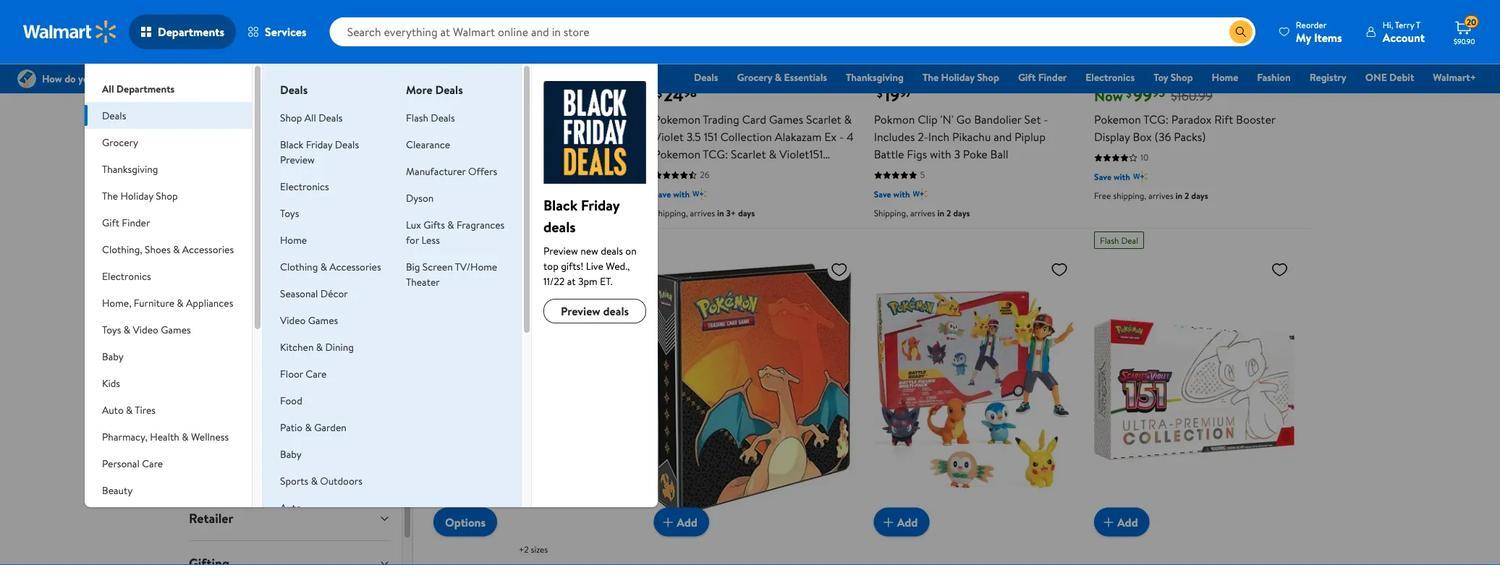 Task type: locate. For each thing, give the bounding box(es) containing it.
gift for gift finder link
[[1018, 70, 1036, 84]]

0 vertical spatial finder
[[1038, 70, 1067, 84]]

gift up the "clothing,"
[[102, 215, 119, 229]]

0 vertical spatial holiday
[[941, 70, 975, 84]]

1 horizontal spatial walmart plus image
[[1133, 169, 1148, 184]]

0 vertical spatial flash
[[406, 110, 428, 124]]

1 vertical spatial scarlet
[[731, 146, 766, 162]]

garden
[[314, 420, 346, 434]]

friday down shop all deals link
[[306, 137, 332, 151]]

electronics inside dropdown button
[[102, 269, 151, 283]]

departments up all departments link
[[158, 24, 224, 40]]

& right patio
[[305, 420, 312, 434]]

electronics link up toys link
[[280, 179, 329, 193]]

packs)
[[1174, 129, 1206, 145]]

free for free shipping, arrives in 3+ days
[[433, 187, 450, 199]]

1 vertical spatial deals
[[601, 244, 623, 258]]

add to cart image for $160.99
[[1100, 33, 1117, 50]]

finder for gift finder link
[[1038, 70, 1067, 84]]

1 vertical spatial the holiday shop
[[102, 189, 178, 203]]

games inside pokemon trading card games scarlet & violet 3.5 151 collection alakazam ex - 4 pokemon tcg: scarlet & violet151 booster packs
[[769, 111, 803, 127]]

shipping, down 10
[[1113, 190, 1146, 202]]

the inside 'link'
[[923, 70, 939, 84]]

with left 3 on the right top of page
[[930, 146, 951, 162]]

grocery & essentials link
[[731, 69, 834, 85]]

auto up pharmacy,
[[102, 403, 124, 417]]

0 horizontal spatial booster
[[654, 163, 693, 179]]

0 vertical spatial scarlet
[[806, 111, 841, 127]]

electronics link left 'toy'
[[1079, 69, 1141, 85]]

10 tab from the top
[[177, 496, 402, 541]]

0 horizontal spatial auto
[[102, 403, 124, 417]]

shipping, for free shipping, arrives in 2 days
[[1113, 190, 1146, 202]]

save with up shipping, arrives in 3+ days
[[654, 188, 690, 200]]

black down the shop all deals
[[280, 137, 303, 151]]

games down home, furniture & appliances dropdown button at the left of page
[[161, 322, 191, 336]]

tcg: inside now $ 99 95 $160.99 pokemon tcg: paradox rift booster display box (36 packs)
[[1143, 111, 1169, 127]]

& right health
[[182, 429, 189, 444]]

1 vertical spatial cards
[[559, 129, 588, 145]]

4 $ from the left
[[1126, 85, 1132, 101]]

friday inside black friday deals preview
[[306, 137, 332, 151]]

1 vertical spatial gift
[[102, 215, 119, 229]]

20
[[1467, 16, 1476, 28]]

1 horizontal spatial shipping,
[[1113, 190, 1146, 202]]

0 vertical spatial preview
[[280, 152, 315, 166]]

auto inside auto & tires dropdown button
[[102, 403, 124, 417]]

electronics for the electronics dropdown button
[[102, 269, 151, 283]]

0 horizontal spatial care
[[142, 456, 163, 470]]

1 horizontal spatial gift
[[1018, 70, 1036, 84]]

gift finder button
[[85, 209, 252, 236]]

games for toys & video games
[[161, 322, 191, 336]]

0 vertical spatial baby
[[102, 349, 124, 363]]

pokmon clip 'n' go bandolier set - includes 2-inch pikachu and piplup battle figs with 3 poke ball image
[[874, 0, 1074, 44]]

add to favorites list, trading card binder for pokemon, olexman 4-pocket album holder binder for tcg game, fits 400 cards image
[[610, 260, 628, 279]]

grocery inside dropdown button
[[102, 135, 138, 149]]

0 horizontal spatial add to cart image
[[659, 513, 677, 531]]

home down toys link
[[280, 233, 307, 247]]

pokemon trading card games scarlet & violet 3.5 151 collection alakazam ex - 4 pokemon tcg: scarlet & violet151 booster packs image
[[654, 0, 854, 44]]

save left walmart plus image
[[874, 188, 891, 200]]

1 horizontal spatial scarlet
[[806, 111, 841, 127]]

- left "4" at the right top of page
[[839, 129, 844, 145]]

cards down vmax
[[559, 129, 588, 145]]

0 vertical spatial departments
[[158, 24, 224, 40]]

thanksgiving
[[846, 70, 904, 84], [102, 162, 158, 176]]

add button
[[433, 27, 489, 56], [654, 27, 709, 56], [874, 27, 929, 56], [1094, 27, 1150, 56], [654, 508, 709, 537], [874, 508, 929, 537], [1094, 508, 1150, 537]]

add to cart image for $17.99
[[439, 33, 457, 50]]

0 horizontal spatial 2
[[946, 207, 951, 219]]

pokemon trading card games scarlet & violet151 ultra-premium collection - 16 booster packs from pokmon tcg: scarlet & violet151 image
[[1094, 255, 1294, 525]]

holiday
[[941, 70, 975, 84], [120, 189, 153, 203]]

all departments link
[[85, 64, 252, 102]]

tcg: down 151 on the left top of page
[[703, 146, 728, 162]]

1 horizontal spatial gift finder
[[1018, 70, 1067, 84]]

deals down shop all deals link
[[335, 137, 359, 151]]

shipping, down 1
[[452, 187, 486, 199]]

departments
[[158, 24, 224, 40], [116, 81, 175, 96]]

display
[[1094, 129, 1130, 145]]

box up gold
[[504, 111, 523, 127]]

pokemon up violet
[[654, 111, 700, 127]]

trading card binder for pokemon, olexman 4-pocket album holder binder for tcg game, fits 400 cards image
[[433, 255, 633, 525]]

holiday for the holiday shop 'dropdown button'
[[120, 189, 153, 203]]

toys
[[280, 206, 299, 220], [102, 322, 121, 336]]

finder inside dropdown button
[[122, 215, 150, 229]]

flash for flash deals
[[406, 110, 428, 124]]

add to cart image
[[880, 33, 897, 50], [659, 513, 677, 531], [1100, 513, 1117, 531]]

departments button
[[129, 14, 236, 49]]

1 vertical spatial for
[[406, 233, 419, 247]]

arrives
[[488, 187, 513, 199], [1148, 190, 1173, 202], [690, 207, 715, 219], [910, 207, 935, 219]]

add to favorites list, pokemon battle ready! figure set toy, 6 pieces - includes 4.5" ash & launching pikachu, 2" charmander, 2 rowlet, 2 piplup, 2 zorua - officially licensed - gift for kids, boys & girls - ages 4+ image
[[1051, 260, 1068, 279]]

booster right rift
[[1236, 111, 1276, 127]]

gx
[[606, 111, 621, 127]]

save down display
[[1094, 170, 1112, 183]]

electronics left 'toy'
[[1086, 70, 1135, 84]]

holiday up go
[[941, 70, 975, 84]]

& right sports
[[311, 474, 318, 488]]

$ left 19
[[877, 85, 883, 101]]

now for now $ 99 95 $160.99 pokemon tcg: paradox rift booster display box (36 packs)
[[1094, 85, 1123, 106]]

kids
[[536, 146, 556, 162], [102, 376, 120, 390]]

grocery
[[737, 70, 772, 84], [102, 135, 138, 149]]

finder up the "clothing,"
[[122, 215, 150, 229]]

preview inside black friday deals preview new deals on top gifts! live wed., 11/22 at 3pm et.
[[543, 244, 578, 258]]

1 horizontal spatial care
[[306, 367, 327, 381]]

services
[[265, 24, 307, 40]]

free shipping, arrives in 3+ days
[[433, 187, 553, 199]]

1 horizontal spatial -
[[1044, 111, 1048, 127]]

2 horizontal spatial add to cart image
[[1100, 513, 1117, 531]]

1 vertical spatial electronics link
[[280, 179, 329, 193]]

for inside lux gifts & fragrances for less
[[406, 233, 419, 247]]

shop
[[977, 70, 999, 84], [1171, 70, 1193, 84], [280, 110, 302, 124], [156, 189, 178, 203]]

0 vertical spatial home
[[1212, 70, 1238, 84]]

games up kitchen & dining
[[308, 313, 338, 327]]

1 tab from the top
[[177, 93, 402, 137]]

toys for toys link
[[280, 206, 299, 220]]

& right shoes
[[173, 242, 180, 256]]

shop up bandolier
[[977, 70, 999, 84]]

search icon image
[[1235, 26, 1247, 38]]

home link down toys link
[[280, 233, 307, 247]]

auto down sports
[[280, 500, 302, 514]]

1 horizontal spatial save with
[[874, 188, 910, 200]]

1 horizontal spatial kids
[[536, 146, 556, 162]]

save up shipping, arrives in 3+ days
[[654, 188, 671, 200]]

0 vertical spatial the holiday shop
[[923, 70, 999, 84]]

gift up set
[[1018, 70, 1036, 84]]

deals
[[694, 70, 718, 84], [280, 82, 308, 98], [435, 82, 463, 98], [102, 108, 126, 122], [319, 110, 343, 124], [431, 110, 455, 124], [335, 137, 359, 151]]

thanksgiving up the 97
[[846, 70, 904, 84]]

box
[[504, 111, 523, 127], [1133, 129, 1152, 145]]

0 vertical spatial accessories
[[182, 242, 234, 256]]

pokemon tcg: paradox rift booster display box (36 packs) image
[[1094, 0, 1294, 44]]

11 tab from the top
[[177, 541, 402, 565]]

piplup
[[1015, 129, 1046, 145]]

deck
[[475, 111, 501, 127]]

video down the furniture
[[133, 322, 158, 336]]

big screen tv/home theater
[[406, 259, 497, 289]]

1 horizontal spatial the holiday shop
[[923, 70, 999, 84]]

0 horizontal spatial walmart plus image
[[693, 187, 707, 201]]

0 horizontal spatial tcg:
[[703, 146, 728, 162]]

0 horizontal spatial cards
[[526, 111, 555, 127]]

holiday inside 'link'
[[941, 70, 975, 84]]

baby down patio
[[280, 447, 302, 461]]

the holiday shop down thanksgiving dropdown button
[[102, 189, 178, 203]]

video up "kitchen"
[[280, 313, 306, 327]]

preview inside black friday deals preview
[[280, 152, 315, 166]]

3+ down collectors,
[[524, 187, 534, 199]]

days down packs)
[[1191, 190, 1208, 202]]

thanksgiving inside dropdown button
[[102, 162, 158, 176]]

days down pokemon trading card games scarlet & violet 3.5 151 collection alakazam ex - 4 pokemon tcg: scarlet & violet151 booster packs
[[738, 207, 755, 219]]

& inside lux gifts & fragrances for less
[[447, 217, 454, 232]]

pokemon battle ready! figure set toy, 6 pieces - includes 4.5" ash & launching pikachu, 2" charmander, 2 rowlet, 2 piplup, 2 zorua - officially licensed - gift for kids, boys & girls - ages 4+ image
[[874, 255, 1074, 525]]

in
[[515, 187, 522, 199], [1176, 190, 1183, 202], [717, 207, 724, 219], [937, 207, 944, 219]]

1 vertical spatial box
[[1133, 129, 1152, 145]]

kids down foil
[[536, 146, 556, 162]]

add to favorites list, pokemon trading card games scarlet & violet151 ultra-premium collection - 16 booster packs from pokmon tcg: scarlet & violet151 image
[[1271, 260, 1288, 279]]

gold
[[512, 129, 536, 145]]

screen
[[422, 259, 453, 274]]

pharmacy, health & wellness
[[102, 429, 229, 444]]

the up the "clothing,"
[[102, 189, 118, 203]]

floor care link
[[280, 367, 327, 381]]

0 horizontal spatial free
[[433, 187, 450, 199]]

save for 19
[[874, 188, 891, 200]]

electronics link
[[1079, 69, 1141, 85], [280, 179, 329, 193]]

with for 24
[[673, 188, 690, 200]]

add to cart image for ultra pro pokemon charizard 2" 3-ring binder for trading card games image
[[659, 513, 677, 531]]

now inside now $
[[433, 85, 462, 106]]

video inside dropdown button
[[133, 322, 158, 336]]

finder for gift finder dropdown button
[[122, 215, 150, 229]]

0 horizontal spatial box
[[504, 111, 523, 127]]

26
[[700, 169, 709, 181]]

gift for gift finder dropdown button
[[102, 215, 119, 229]]

care inside "dropdown button"
[[142, 456, 163, 470]]

gift finder up set
[[1018, 70, 1067, 84]]

3 $ from the left
[[877, 85, 883, 101]]

0 vertical spatial thanksgiving
[[846, 70, 904, 84]]

walmart plus image
[[913, 187, 927, 201]]

2 tab from the top
[[177, 137, 402, 182]]

2 shipping, from the left
[[874, 207, 908, 219]]

1 vertical spatial gift finder
[[102, 215, 150, 229]]

2 $ from the left
[[657, 85, 662, 101]]

all up black friday deals preview link
[[304, 110, 316, 124]]

pokemon
[[654, 111, 700, 127], [1094, 111, 1141, 127], [654, 146, 700, 162]]

$ left "24"
[[657, 85, 662, 101]]

care for floor care
[[306, 367, 327, 381]]

kids inside the 110 tcg deck box cards vmax dx gx limited edition gold foil cards best gifts for collectors, kids
[[536, 146, 556, 162]]

personal
[[102, 456, 140, 470]]

1 vertical spatial booster
[[654, 163, 693, 179]]

1 vertical spatial tcg:
[[703, 146, 728, 162]]

now $ 99 95 $160.99 pokemon tcg: paradox rift booster display box (36 packs)
[[1094, 82, 1276, 145]]

1 vertical spatial the
[[102, 189, 118, 203]]

preview down the shop all deals
[[280, 152, 315, 166]]

- right set
[[1044, 111, 1048, 127]]

pokmon
[[874, 111, 915, 127]]

1 horizontal spatial friday
[[581, 195, 620, 215]]

black inside black friday deals preview new deals on top gifts! live wed., 11/22 at 3pm et.
[[543, 195, 577, 215]]

games inside dropdown button
[[161, 322, 191, 336]]

1 horizontal spatial free
[[1094, 190, 1111, 202]]

on
[[625, 244, 637, 258]]

0 vertical spatial black
[[280, 137, 303, 151]]

&
[[775, 70, 782, 84], [844, 111, 852, 127], [769, 146, 776, 162], [447, 217, 454, 232], [173, 242, 180, 256], [320, 259, 327, 274], [177, 296, 184, 310], [124, 322, 130, 336], [316, 340, 323, 354], [126, 403, 133, 417], [305, 420, 312, 434], [182, 429, 189, 444], [311, 474, 318, 488]]

friday inside black friday deals preview new deals on top gifts! live wed., 11/22 at 3pm et.
[[581, 195, 620, 215]]

now up 110 on the top left
[[433, 85, 462, 106]]

cards
[[526, 111, 555, 127], [559, 129, 588, 145]]

with up free shipping, arrives in 2 days
[[1114, 170, 1130, 183]]

clothing, shoes & accessories
[[102, 242, 234, 256]]

box left (36 at right
[[1133, 129, 1152, 145]]

with left walmart plus image
[[893, 188, 910, 200]]

0 horizontal spatial video
[[133, 322, 158, 336]]

shop down thanksgiving dropdown button
[[156, 189, 178, 203]]

5
[[920, 169, 925, 181]]

the holiday shop up go
[[923, 70, 999, 84]]

flash left 110 on the top left
[[406, 110, 428, 124]]

gift finder up the "clothing,"
[[102, 215, 150, 229]]

9 tab from the top
[[177, 452, 402, 496]]

0 horizontal spatial games
[[161, 322, 191, 336]]

black for deals
[[543, 195, 577, 215]]

scarlet down the collection
[[731, 146, 766, 162]]

deals down all departments at the left
[[102, 108, 126, 122]]

0 vertical spatial gifts
[[433, 146, 458, 162]]

free for free shipping, arrives in 2 days
[[1094, 190, 1111, 202]]

1 vertical spatial care
[[142, 456, 163, 470]]

clearance link
[[406, 137, 450, 151]]

1 horizontal spatial black
[[543, 195, 577, 215]]

1 horizontal spatial save
[[874, 188, 891, 200]]

scarlet up ex on the right top of the page
[[806, 111, 841, 127]]

$ inside now $ 99 95 $160.99 pokemon tcg: paradox rift booster display box (36 packs)
[[1126, 85, 1132, 101]]

1 shipping, from the left
[[654, 207, 688, 219]]

0 vertical spatial home link
[[1205, 69, 1245, 85]]

0 horizontal spatial shipping,
[[452, 187, 486, 199]]

1 vertical spatial electronics
[[280, 179, 329, 193]]

gift finder inside dropdown button
[[102, 215, 150, 229]]

walmart plus image
[[1133, 169, 1148, 184], [693, 187, 707, 201]]

with for $160.99
[[1114, 170, 1130, 183]]

shop inside 'dropdown button'
[[156, 189, 178, 203]]

all
[[102, 81, 114, 96], [304, 110, 316, 124]]

2 now from the left
[[1094, 85, 1123, 106]]

accessories inside dropdown button
[[182, 242, 234, 256]]

pokemon down violet
[[654, 146, 700, 162]]

0 horizontal spatial save with
[[654, 188, 690, 200]]

ultra pro pokemon charizard 2" 3-ring binder for trading card games image
[[654, 255, 854, 525]]

toys up clothing
[[280, 206, 299, 220]]

1 now from the left
[[433, 85, 462, 106]]

11/22
[[543, 274, 565, 288]]

0 vertical spatial 2
[[1185, 190, 1189, 202]]

all up deals dropdown button at left top
[[102, 81, 114, 96]]

gift
[[1018, 70, 1036, 84], [102, 215, 119, 229]]

add to favorites list, ultra pro pokemon charizard 2" 3-ring binder for trading card games image
[[831, 260, 848, 279]]

save
[[1094, 170, 1112, 183], [654, 188, 671, 200], [874, 188, 891, 200]]

5 tab from the top
[[177, 272, 402, 316]]

best
[[591, 129, 613, 145]]

1 horizontal spatial shipping,
[[874, 207, 908, 219]]

0 horizontal spatial gift finder
[[102, 215, 150, 229]]

& inside home, furniture & appliances dropdown button
[[177, 296, 184, 310]]

- inside pokmon clip 'n' go bandolier set - includes 2-inch pikachu and piplup battle figs with 3 poke ball
[[1044, 111, 1048, 127]]

1 vertical spatial 3+
[[726, 207, 736, 219]]

electronics for topmost electronics link
[[1086, 70, 1135, 84]]

terry
[[1395, 18, 1414, 31]]

holiday for the holiday shop 'link'
[[941, 70, 975, 84]]

1 vertical spatial -
[[839, 129, 844, 145]]

free up flash deal
[[1094, 190, 1111, 202]]

care down health
[[142, 456, 163, 470]]

games up alakazam
[[769, 111, 803, 127]]

2-
[[918, 129, 928, 145]]

shop inside 'link'
[[977, 70, 999, 84]]

& left fragrances
[[447, 217, 454, 232]]

preview down 3pm
[[561, 303, 600, 319]]

add to cart image
[[439, 33, 457, 50], [659, 33, 677, 50], [1100, 33, 1117, 50], [880, 513, 897, 531]]

free down manufacturer
[[433, 187, 450, 199]]

0 horizontal spatial toys
[[102, 322, 121, 336]]

gift inside dropdown button
[[102, 215, 119, 229]]

now
[[433, 85, 462, 106], [1094, 85, 1123, 106]]

holiday inside 'dropdown button'
[[120, 189, 153, 203]]

with up shipping, arrives in 3+ days
[[673, 188, 690, 200]]

1 horizontal spatial add to cart image
[[880, 33, 897, 50]]

0 vertical spatial deals
[[543, 216, 576, 237]]

accessories down gift finder dropdown button
[[182, 242, 234, 256]]

1 vertical spatial toys
[[102, 322, 121, 336]]

& inside clothing, shoes & accessories dropdown button
[[173, 242, 180, 256]]

0 horizontal spatial all
[[102, 81, 114, 96]]

debit
[[1389, 70, 1414, 84]]

free shipping, arrives in 2 days
[[1094, 190, 1208, 202]]

toys for toys & video games
[[102, 322, 121, 336]]

wellness
[[191, 429, 229, 444]]

& down 'home,'
[[124, 322, 130, 336]]

1 horizontal spatial the
[[923, 70, 939, 84]]

walmart plus image for $160.99
[[1133, 169, 1148, 184]]

now for now $
[[433, 85, 462, 106]]

deals image
[[543, 81, 646, 184]]

deals up the top
[[543, 216, 576, 237]]

baby for baby dropdown button
[[102, 349, 124, 363]]

1 horizontal spatial accessories
[[329, 259, 381, 274]]

the holiday shop inside 'dropdown button'
[[102, 189, 178, 203]]

& right the furniture
[[177, 296, 184, 310]]

1 horizontal spatial 3+
[[726, 207, 736, 219]]

figs
[[907, 146, 927, 162]]

& left essentials
[[775, 70, 782, 84]]

personal care button
[[85, 450, 252, 477]]

the inside 'dropdown button'
[[102, 189, 118, 203]]

0 horizontal spatial accessories
[[182, 242, 234, 256]]

0 horizontal spatial electronics
[[102, 269, 151, 283]]

toys inside dropdown button
[[102, 322, 121, 336]]

$160.99
[[1171, 87, 1213, 105]]

new
[[581, 244, 598, 258]]

1 vertical spatial black
[[543, 195, 577, 215]]

auto link
[[280, 500, 302, 514]]

0 vertical spatial box
[[504, 111, 523, 127]]

& inside toys & video games dropdown button
[[124, 322, 130, 336]]

clip
[[918, 111, 938, 127]]

my
[[1296, 29, 1311, 45]]

now inside now $ 99 95 $160.99 pokemon tcg: paradox rift booster display box (36 packs)
[[1094, 85, 1123, 106]]

save with down display
[[1094, 170, 1130, 183]]

1 vertical spatial baby
[[280, 447, 302, 461]]

deals inside black friday deals preview
[[335, 137, 359, 151]]

gift finder for gift finder dropdown button
[[102, 215, 150, 229]]

+2
[[519, 543, 529, 556]]

110 tcg deck box cards vmax dx gx limited edition gold foil cards best gifts for collectors, kids image
[[433, 0, 633, 44]]

toy shop link
[[1147, 69, 1199, 85]]

the holiday shop link
[[916, 69, 1006, 85]]

electronics down the "clothing,"
[[102, 269, 151, 283]]

1 horizontal spatial box
[[1133, 129, 1152, 145]]

kitchen & dining link
[[280, 340, 354, 354]]

gifts inside the 110 tcg deck box cards vmax dx gx limited edition gold foil cards best gifts for collectors, kids
[[433, 146, 458, 162]]

save with for 19
[[874, 188, 910, 200]]

shoes
[[145, 242, 171, 256]]

deals up black friday deals preview link
[[319, 110, 343, 124]]

seasonal décor link
[[280, 286, 348, 300]]

preview for deals
[[543, 244, 578, 258]]

1 horizontal spatial electronics
[[280, 179, 329, 193]]

black inside black friday deals preview
[[280, 137, 303, 151]]

add to cart image for 24
[[659, 33, 677, 50]]

0 horizontal spatial the holiday shop
[[102, 189, 178, 203]]

0 vertical spatial auto
[[102, 403, 124, 417]]

0 horizontal spatial -
[[839, 129, 844, 145]]

box inside now $ 99 95 $160.99 pokemon tcg: paradox rift booster display box (36 packs)
[[1133, 129, 1152, 145]]

the for the holiday shop 'link'
[[923, 70, 939, 84]]

4 tab from the top
[[177, 227, 402, 271]]

1 vertical spatial preview
[[543, 244, 578, 258]]

0 vertical spatial walmart plus image
[[1133, 169, 1148, 184]]

flash
[[406, 110, 428, 124], [1100, 234, 1119, 246]]

0 vertical spatial care
[[306, 367, 327, 381]]

scarlet
[[806, 111, 841, 127], [731, 146, 766, 162]]

hi, terry t account
[[1383, 18, 1425, 45]]

preview
[[280, 152, 315, 166], [543, 244, 578, 258], [561, 303, 600, 319]]

pharmacy,
[[102, 429, 148, 444]]

toys down 'home,'
[[102, 322, 121, 336]]

box inside the 110 tcg deck box cards vmax dx gx limited edition gold foil cards best gifts for collectors, kids
[[504, 111, 523, 127]]

baby inside dropdown button
[[102, 349, 124, 363]]

friday up new
[[581, 195, 620, 215]]

deals
[[543, 216, 576, 237], [601, 244, 623, 258], [603, 303, 629, 319]]

preview up the top
[[543, 244, 578, 258]]

1 $ from the left
[[465, 85, 471, 101]]

0 horizontal spatial now
[[433, 85, 462, 106]]

home link up $160.99
[[1205, 69, 1245, 85]]

1 horizontal spatial flash
[[1100, 234, 1119, 246]]

0 vertical spatial booster
[[1236, 111, 1276, 127]]

clothing,
[[102, 242, 142, 256]]

& left tires
[[126, 403, 133, 417]]

deals up wed.,
[[601, 244, 623, 258]]

beauty
[[102, 483, 133, 497]]

gifts up the manufacturer offers link
[[433, 146, 458, 162]]

0 horizontal spatial electronics link
[[280, 179, 329, 193]]

0 vertical spatial electronics
[[1086, 70, 1135, 84]]

0 vertical spatial toys
[[280, 206, 299, 220]]

0 vertical spatial gift finder
[[1018, 70, 1067, 84]]

tv/home
[[455, 259, 497, 274]]

black up the top
[[543, 195, 577, 215]]

tab
[[177, 93, 402, 137], [177, 137, 402, 182], [177, 182, 402, 226], [177, 227, 402, 271], [177, 272, 402, 316], [177, 317, 402, 361], [177, 362, 402, 406], [177, 407, 402, 451], [177, 452, 402, 496], [177, 496, 402, 541], [177, 541, 402, 565]]

1 vertical spatial home link
[[280, 233, 307, 247]]

2 horizontal spatial games
[[769, 111, 803, 127]]

holiday down thanksgiving dropdown button
[[120, 189, 153, 203]]

walmart image
[[23, 20, 117, 43]]

flash for flash deal
[[1100, 234, 1119, 246]]

lux gifts & fragrances for less link
[[406, 217, 505, 247]]

walmart+
[[1433, 70, 1476, 84]]

0 horizontal spatial kids
[[102, 376, 120, 390]]

collectors,
[[478, 146, 533, 162]]

deals right the 'more'
[[435, 82, 463, 98]]

departments up deals dropdown button at left top
[[116, 81, 175, 96]]

1 horizontal spatial holiday
[[941, 70, 975, 84]]

the holiday shop inside 'link'
[[923, 70, 999, 84]]



Task type: vqa. For each thing, say whether or not it's contained in the screenshot.
"Deals" to the left
no



Task type: describe. For each thing, give the bounding box(es) containing it.
patio & garden link
[[280, 420, 346, 434]]

days down 3 on the right top of page
[[953, 207, 970, 219]]

save for 24
[[654, 188, 671, 200]]

shipping, arrives in 2 days
[[874, 207, 970, 219]]

booster inside pokemon trading card games scarlet & violet 3.5 151 collection alakazam ex - 4 pokemon tcg: scarlet & violet151 booster packs
[[654, 163, 693, 179]]

& inside pharmacy, health & wellness dropdown button
[[182, 429, 189, 444]]

arrives down offers
[[488, 187, 513, 199]]

auto for auto "link"
[[280, 500, 302, 514]]

thanksgiving for thanksgiving link
[[846, 70, 904, 84]]

3 tab from the top
[[177, 182, 402, 226]]

gifts!
[[561, 259, 584, 273]]

0 horizontal spatial home link
[[280, 233, 307, 247]]

grocery for grocery & essentials
[[737, 70, 772, 84]]

arrives down 10
[[1148, 190, 1173, 202]]

offers
[[468, 164, 497, 178]]

friday for deals
[[581, 195, 620, 215]]

1 vertical spatial accessories
[[329, 259, 381, 274]]

kids inside dropdown button
[[102, 376, 120, 390]]

shipping, for 19
[[874, 207, 908, 219]]

0 horizontal spatial 3+
[[524, 187, 534, 199]]

more deals
[[406, 82, 463, 98]]

furniture
[[134, 296, 174, 310]]

registry
[[1310, 70, 1346, 84]]

sports
[[280, 474, 308, 488]]

3pm
[[578, 274, 598, 288]]

manufacturer
[[406, 164, 466, 178]]

toys & video games button
[[85, 316, 252, 343]]

3
[[954, 146, 960, 162]]

home, furniture & appliances
[[102, 296, 233, 310]]

& inside grocery & essentials link
[[775, 70, 782, 84]]

deals up 98
[[694, 70, 718, 84]]

now $
[[433, 85, 471, 106]]

set
[[1024, 111, 1041, 127]]

shipping, for 24
[[654, 207, 688, 219]]

1 vertical spatial home
[[280, 233, 307, 247]]

baby for baby link
[[280, 447, 302, 461]]

black for deals
[[280, 137, 303, 151]]

alakazam
[[775, 129, 822, 145]]

ex
[[824, 129, 837, 145]]

0 vertical spatial all
[[102, 81, 114, 96]]

shop all deals link
[[280, 110, 343, 124]]

with for 19
[[893, 188, 910, 200]]

with inside pokmon clip 'n' go bandolier set - includes 2-inch pikachu and piplup battle figs with 3 poke ball
[[930, 146, 951, 162]]

essentials
[[784, 70, 827, 84]]

home,
[[102, 296, 131, 310]]

electronics for bottommost electronics link
[[280, 179, 329, 193]]

+2 sizes
[[519, 543, 548, 556]]

the holiday shop for the holiday shop 'link'
[[923, 70, 999, 84]]

go
[[956, 111, 971, 127]]

save with for 24
[[654, 188, 690, 200]]

$ inside $ 24 98
[[657, 85, 662, 101]]

pokemon inside now $ 99 95 $160.99 pokemon tcg: paradox rift booster display box (36 packs)
[[1094, 111, 1141, 127]]

deals up limited
[[431, 110, 455, 124]]

edition
[[474, 129, 509, 145]]

the for the holiday shop 'dropdown button'
[[102, 189, 118, 203]]

grocery & essentials
[[737, 70, 827, 84]]

2 vertical spatial deals
[[603, 303, 629, 319]]

1 horizontal spatial 2
[[1185, 190, 1189, 202]]

black friday deals preview link
[[280, 137, 359, 166]]

the holiday shop for the holiday shop 'dropdown button'
[[102, 189, 178, 203]]

$90.90
[[1454, 36, 1475, 46]]

preview deals link
[[543, 299, 646, 323]]

pokmon clip 'n' go bandolier set - includes 2-inch pikachu and piplup battle figs with 3 poke ball
[[874, 111, 1048, 162]]

1 horizontal spatial games
[[308, 313, 338, 327]]

shop up black friday deals preview link
[[280, 110, 302, 124]]

1 vertical spatial departments
[[116, 81, 175, 96]]

95
[[1152, 85, 1165, 100]]

pikachu
[[952, 129, 991, 145]]

card
[[742, 111, 766, 127]]

1 horizontal spatial all
[[304, 110, 316, 124]]

save with for $160.99
[[1094, 170, 1130, 183]]

$17.99
[[506, 87, 539, 105]]

games for pokemon trading card games scarlet & violet 3.5 151 collection alakazam ex - 4 pokemon tcg: scarlet & violet151 booster packs
[[769, 111, 803, 127]]

electronics button
[[85, 263, 252, 289]]

tires
[[135, 403, 156, 417]]

food link
[[280, 393, 302, 407]]

1 horizontal spatial cards
[[559, 129, 588, 145]]

8 tab from the top
[[177, 407, 402, 451]]

deals up the shop all deals
[[280, 82, 308, 98]]

care for personal care
[[142, 456, 163, 470]]

inch
[[928, 129, 950, 145]]

limited
[[433, 129, 471, 145]]

& right clothing
[[320, 259, 327, 274]]

auto for auto & tires
[[102, 403, 124, 417]]

$ 24 98
[[657, 82, 697, 107]]

0 vertical spatial electronics link
[[1079, 69, 1141, 85]]

shop right 'toy'
[[1171, 70, 1193, 84]]

big
[[406, 259, 420, 274]]

- inside pokemon trading card games scarlet & violet 3.5 151 collection alakazam ex - 4 pokemon tcg: scarlet & violet151 booster packs
[[839, 129, 844, 145]]

tcg: inside pokemon trading card games scarlet & violet 3.5 151 collection alakazam ex - 4 pokemon tcg: scarlet & violet151 booster packs
[[703, 146, 728, 162]]

black friday deals preview new deals on top gifts! live wed., 11/22 at 3pm et.
[[543, 195, 637, 288]]

fragrances
[[457, 217, 505, 232]]

gifts inside lux gifts & fragrances for less
[[423, 217, 445, 232]]

97
[[900, 85, 912, 100]]

& up "4" at the right top of page
[[844, 111, 852, 127]]

$ inside now $
[[465, 85, 471, 101]]

top
[[543, 259, 559, 273]]

lux
[[406, 217, 421, 232]]

0 horizontal spatial scarlet
[[731, 146, 766, 162]]

shipping, arrives in 3+ days
[[654, 207, 755, 219]]

account
[[1383, 29, 1425, 45]]

'n'
[[940, 111, 954, 127]]

friday for deals
[[306, 137, 332, 151]]

manufacturer offers link
[[406, 164, 497, 178]]

toy shop
[[1154, 70, 1193, 84]]

poke
[[963, 146, 988, 162]]

t
[[1416, 18, 1421, 31]]

registry link
[[1303, 69, 1353, 85]]

preview for deals
[[280, 152, 315, 166]]

$ inside $ 19 97
[[877, 85, 883, 101]]

deal
[[1121, 234, 1138, 246]]

departments inside popup button
[[158, 24, 224, 40]]

collection
[[720, 129, 772, 145]]

vmax
[[557, 111, 585, 127]]

wed.,
[[606, 259, 630, 273]]

& inside auto & tires dropdown button
[[126, 403, 133, 417]]

booster inside now $ 99 95 $160.99 pokemon tcg: paradox rift booster display box (36 packs)
[[1236, 111, 1276, 127]]

7 tab from the top
[[177, 362, 402, 406]]

more
[[406, 82, 432, 98]]

deals inside dropdown button
[[102, 108, 126, 122]]

4
[[847, 129, 854, 145]]

Search search field
[[330, 17, 1255, 46]]

grocery for grocery
[[102, 135, 138, 149]]

for inside the 110 tcg deck box cards vmax dx gx limited edition gold foil cards best gifts for collectors, kids
[[460, 146, 475, 162]]

shop all deals
[[280, 110, 343, 124]]

walmart plus image for 24
[[693, 187, 707, 201]]

theater
[[406, 275, 440, 289]]

$ 19 97
[[877, 82, 912, 107]]

thanksgiving for thanksgiving dropdown button
[[102, 162, 158, 176]]

1 horizontal spatial home
[[1212, 70, 1238, 84]]

add to cart image for pokemon trading card games scarlet & violet151 ultra-premium collection - 16 booster packs from pokmon tcg: scarlet & violet151 image
[[1100, 513, 1117, 531]]

the holiday shop button
[[85, 182, 252, 209]]

1 vertical spatial 2
[[946, 207, 951, 219]]

110 tcg deck box cards vmax dx gx limited edition gold foil cards best gifts for collectors, kids
[[433, 111, 621, 162]]

save for $160.99
[[1094, 170, 1112, 183]]

violet151
[[779, 146, 823, 162]]

less
[[421, 233, 440, 247]]

foil
[[539, 129, 557, 145]]

2 vertical spatial preview
[[561, 303, 600, 319]]

patio
[[280, 420, 303, 434]]

sports & outdoors link
[[280, 474, 362, 488]]

arrives down the 26
[[690, 207, 715, 219]]

0 vertical spatial cards
[[526, 111, 555, 127]]

preview deals
[[561, 303, 629, 319]]

days down foil
[[536, 187, 553, 199]]

toys link
[[280, 206, 299, 220]]

pharmacy, health & wellness button
[[85, 423, 252, 450]]

auto & tires button
[[85, 397, 252, 423]]

1 horizontal spatial video
[[280, 313, 306, 327]]

& left dining at the left bottom of the page
[[316, 340, 323, 354]]

flash deal
[[1100, 234, 1138, 246]]

shipping, for free shipping, arrives in 3+ days
[[452, 187, 486, 199]]

dyson link
[[406, 191, 434, 205]]

1
[[480, 169, 483, 181]]

19
[[884, 82, 900, 107]]

dining
[[325, 340, 354, 354]]

kitchen & dining
[[280, 340, 354, 354]]

Walmart Site-Wide search field
[[330, 17, 1255, 46]]

reorder
[[1296, 18, 1327, 31]]

& left violet151
[[769, 146, 776, 162]]

arrives down walmart plus image
[[910, 207, 935, 219]]

gift finder for gift finder link
[[1018, 70, 1067, 84]]

baby button
[[85, 343, 252, 370]]

6 tab from the top
[[177, 317, 402, 361]]

deals link
[[688, 69, 725, 85]]



